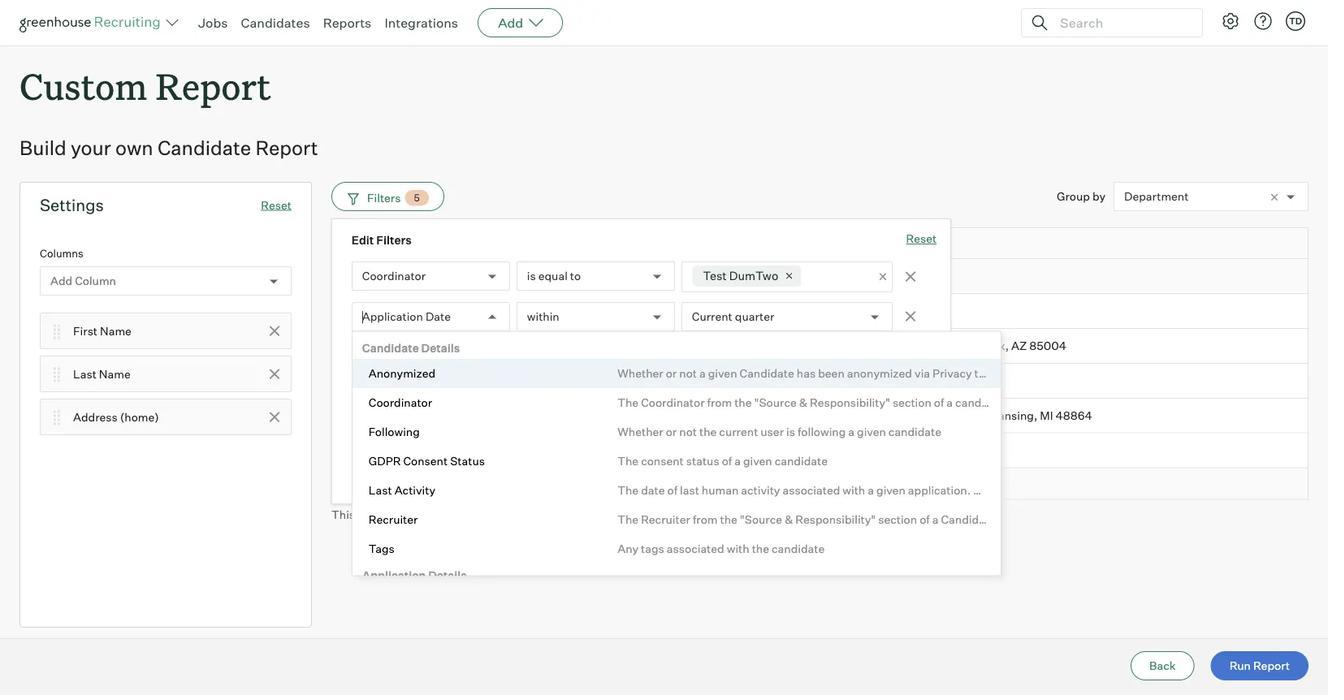 Task type: vqa. For each thing, say whether or not it's contained in the screenshot.
(19)
no



Task type: describe. For each thing, give the bounding box(es) containing it.
& for coordinator
[[799, 395, 807, 409]]

tags
[[641, 541, 664, 556]]

group by
[[1057, 189, 1106, 204]]

the for the coordinator from the "source & responsibility" section of a candidate's profile
[[618, 395, 639, 409]]

run report
[[1230, 659, 1290, 673]]

name for last name
[[99, 367, 131, 381]]

jobs
[[198, 15, 228, 31]]

4950 york street phoenix, az 85004
[[869, 339, 1067, 353]]

add for add
[[498, 15, 523, 31]]

the date of last human activity associated with a given application. may be triggered by many different actions
[[618, 483, 1200, 497]]

3
[[348, 339, 355, 353]]

run inside button
[[1230, 659, 1251, 673]]

a up open
[[699, 366, 706, 380]]

whether for whether or not the current user is following a given candidate
[[618, 424, 663, 439]]

row containing 6
[[331, 434, 1309, 468]]

anonymized
[[847, 366, 912, 380]]

given down 2348
[[857, 424, 886, 439]]

the for the consent status of a given candidate
[[618, 454, 639, 468]]

storybrook
[[899, 409, 960, 423]]

triggered
[[1014, 483, 1064, 497]]

or for a
[[666, 366, 677, 380]]

& for recruiter
[[785, 512, 793, 526]]

open
[[703, 387, 732, 402]]

0 horizontal spatial with
[[727, 541, 750, 556]]

edit
[[352, 233, 374, 248]]

within
[[527, 310, 559, 324]]

48864
[[1056, 409, 1092, 423]]

row group containing 1
[[331, 259, 1309, 468]]

td
[[1289, 15, 1302, 26]]

6
[[348, 443, 355, 458]]

mi
[[1040, 409, 1053, 423]]

3 cell
[[331, 329, 372, 364]]

candidate's
[[941, 512, 1004, 526]]

last for last activity
[[369, 483, 392, 497]]

more
[[698, 507, 726, 522]]

following
[[369, 424, 420, 439]]

application for application details
[[362, 568, 426, 582]]

jobs link
[[198, 15, 228, 31]]

2 horizontal spatial candidate
[[740, 366, 794, 380]]

table containing 1
[[331, 228, 1309, 500]]

from for recruiter
[[693, 512, 718, 526]]

0 horizontal spatial is
[[527, 269, 536, 283]]

85004
[[1029, 339, 1067, 353]]

group
[[1057, 189, 1090, 204]]

reports link
[[323, 15, 372, 31]]

whether or not the current user is following a given candidate
[[618, 424, 942, 439]]

the for recruiter
[[720, 512, 737, 526]]

given up open
[[708, 366, 737, 380]]

custom
[[19, 62, 147, 110]]

different
[[1114, 483, 1159, 497]]

street
[[927, 339, 960, 353]]

your
[[71, 136, 111, 160]]

1 vertical spatial report
[[255, 136, 318, 160]]

2 cell
[[331, 294, 372, 329]]

1 vertical spatial (home)
[[120, 410, 159, 424]]

section for candidate's
[[878, 512, 917, 526]]

profile for the coordinator from the "source & responsibility" section of a candidate's profile
[[1020, 395, 1053, 409]]

consent
[[641, 454, 684, 468]]

5 cell
[[331, 399, 372, 434]]

this
[[331, 507, 355, 522]]

the recruiter from the "source & responsibility" section of a candidate's profile
[[618, 512, 1041, 526]]

jacob
[[625, 409, 657, 423]]

a left max
[[438, 507, 444, 522]]

the for the recruiter from the "source & responsibility" section of a candidate's profile
[[618, 512, 639, 526]]

1 horizontal spatial department
[[1124, 190, 1189, 204]]

the coordinator from the "source & responsibility" section of a candidate's profile
[[618, 395, 1053, 409]]

test dumtwo
[[703, 269, 778, 283]]

address (home) inside row
[[869, 239, 945, 251]]

report
[[628, 507, 662, 522]]

of right status on the bottom of page
[[722, 454, 732, 468]]

first
[[73, 324, 98, 338]]

0 vertical spatial filters
[[367, 191, 401, 205]]

from for coordinator
[[707, 395, 732, 409]]

user
[[761, 424, 784, 439]]

any
[[618, 541, 639, 556]]

candidates
[[241, 15, 310, 31]]

application details
[[362, 568, 467, 582]]

rogers
[[747, 409, 785, 423]]

candidate details
[[362, 341, 460, 355]]

az
[[1011, 339, 1027, 353]]

anonymized
[[369, 366, 436, 380]]

details for candidate details
[[421, 341, 460, 355]]

shows
[[402, 507, 436, 522]]

not for a
[[679, 366, 697, 380]]

address inside table
[[869, 239, 908, 251]]

profile for the recruiter from the "source & responsibility" section of a candidate's profile
[[1007, 512, 1041, 526]]

of down application.
[[920, 512, 930, 526]]

gdpr
[[369, 454, 401, 468]]

filter image
[[345, 191, 359, 205]]

integrations link
[[385, 15, 458, 31]]

quarter
[[735, 310, 775, 324]]

activity
[[741, 483, 780, 497]]

"source for recruiter
[[740, 512, 782, 526]]

edit filters
[[352, 233, 412, 248]]

add filter button
[[352, 457, 457, 486]]

a down current
[[735, 454, 741, 468]]

2348
[[869, 409, 897, 423]]

report for custom report
[[156, 62, 271, 110]]

max
[[447, 507, 470, 522]]

activity
[[395, 483, 435, 497]]

any tags associated with the candidate
[[618, 541, 825, 556]]

via
[[915, 366, 930, 380]]

4950
[[869, 339, 898, 353]]

1 vertical spatial filters
[[376, 233, 412, 248]]

omkar
[[625, 443, 661, 458]]

settings
[[40, 195, 104, 215]]

or for the
[[666, 424, 677, 439]]

0 horizontal spatial test
[[381, 269, 405, 283]]

add button
[[478, 8, 563, 37]]

reset link for edit filters
[[906, 231, 937, 249]]

row containing department
[[331, 228, 1309, 262]]

4 cell
[[331, 364, 372, 399]]

responsibility" for candidate's
[[796, 512, 876, 526]]

add column
[[50, 274, 116, 288]]

reset for edit filters
[[906, 232, 937, 246]]

savant
[[747, 443, 784, 458]]

equal
[[538, 269, 568, 283]]

2 horizontal spatial test
[[703, 269, 727, 283]]

consent
[[403, 454, 448, 468]]

lane
[[962, 409, 989, 423]]

date
[[641, 483, 665, 497]]

td button
[[1286, 11, 1305, 31]]

back
[[1150, 659, 1176, 673]]

coordinator down edit filters
[[362, 269, 426, 283]]

department inside table
[[381, 239, 439, 251]]

of down privacy on the right bottom of the page
[[934, 395, 944, 409]]

"source for coordinator
[[754, 395, 797, 409]]

0 horizontal spatial by
[[1066, 483, 1079, 497]]

dumtwo
[[729, 269, 778, 283]]

whether for whether or not a given candidate has been anonymized via privacy tools
[[618, 366, 663, 380]]

1 cell
[[331, 259, 372, 294]]

responsibility" for candidate's
[[810, 395, 890, 409]]

whether or not a given candidate has been anonymized via privacy tools
[[618, 366, 1001, 380]]



Task type: locate. For each thing, give the bounding box(es) containing it.
cell
[[616, 259, 738, 294], [738, 259, 859, 294], [859, 259, 1309, 294], [859, 294, 1309, 329], [616, 329, 738, 364], [738, 329, 859, 364], [859, 364, 1309, 399], [859, 434, 1309, 468]]

integrations
[[385, 15, 458, 31]]

0 vertical spatial to
[[570, 269, 581, 283]]

last up preview at left bottom
[[369, 483, 392, 497]]

last for last name
[[73, 367, 97, 381]]

from
[[707, 395, 732, 409], [693, 512, 718, 526]]

2 recruiter from the left
[[641, 512, 690, 526]]

0 vertical spatial add
[[498, 15, 523, 31]]

name right first
[[100, 324, 132, 338]]

the up any
[[618, 512, 639, 526]]

0 vertical spatial is
[[527, 269, 536, 283]]

add for add column
[[50, 274, 72, 288]]

0 horizontal spatial reset link
[[261, 198, 292, 212]]

1 vertical spatial by
[[1066, 483, 1079, 497]]

1 the from the top
[[618, 395, 639, 409]]

1 vertical spatial address (home)
[[73, 410, 159, 424]]

"source down activity
[[740, 512, 782, 526]]

0 vertical spatial responsibility"
[[810, 395, 890, 409]]

to
[[570, 269, 581, 283], [664, 507, 675, 522]]

(home)
[[910, 239, 945, 251], [120, 410, 159, 424]]

responsibility" down been
[[810, 395, 890, 409]]

1 row from the top
[[331, 228, 1309, 262]]

own
[[115, 136, 153, 160]]

to right equal
[[570, 269, 581, 283]]

by left 'many'
[[1066, 483, 1079, 497]]

the for or
[[699, 424, 717, 439]]

columns
[[40, 247, 84, 260]]

1 vertical spatial &
[[785, 512, 793, 526]]

1 vertical spatial not
[[679, 424, 697, 439]]

coordinator
[[362, 269, 426, 283], [369, 395, 432, 409], [641, 395, 705, 409]]

2 or from the top
[[666, 424, 677, 439]]

1 vertical spatial or
[[666, 424, 677, 439]]

0 vertical spatial 5
[[414, 192, 420, 204]]

1 vertical spatial last
[[369, 483, 392, 497]]

1 horizontal spatial reset
[[906, 232, 937, 246]]

1 vertical spatial name
[[100, 324, 132, 338]]

or down company
[[666, 366, 677, 380]]

reset link for settings
[[261, 198, 292, 212]]

1 vertical spatial reset link
[[906, 231, 937, 249]]

by
[[1093, 189, 1106, 204], [1066, 483, 1079, 497]]

application for application date
[[362, 310, 423, 324]]

2 not from the top
[[679, 424, 697, 439]]

last down first
[[73, 367, 97, 381]]

0 horizontal spatial 5
[[348, 409, 355, 423]]

2 vertical spatial 5
[[529, 507, 536, 522]]

1 vertical spatial application
[[362, 568, 426, 582]]

coordinator down anonymized
[[369, 395, 432, 409]]

many
[[1082, 483, 1111, 497]]

given left application.
[[877, 483, 906, 497]]

candidate down 'the recruiter from the "source & responsibility" section of a candidate's profile'
[[772, 541, 825, 556]]

the down results.
[[752, 541, 769, 556]]

recruiter down date
[[641, 512, 690, 526]]

candidate up anonymized
[[362, 341, 419, 355]]

name for first name
[[100, 324, 132, 338]]

associated down see
[[667, 541, 724, 556]]

0 horizontal spatial run
[[585, 507, 606, 522]]

5 left records.
[[529, 507, 536, 522]]

5 row from the top
[[331, 364, 1309, 399]]

td button
[[1283, 8, 1309, 34]]

see
[[677, 507, 696, 522]]

test up jacob
[[625, 374, 648, 388]]

gdpr consent status
[[369, 454, 485, 468]]

0 vertical spatial by
[[1093, 189, 1106, 204]]

address
[[869, 239, 908, 251], [73, 410, 118, 424]]

6 cell
[[331, 434, 372, 468]]

greenhouse recruiting image
[[19, 13, 166, 32]]

details for application details
[[428, 568, 467, 582]]

the
[[735, 395, 752, 409], [699, 424, 717, 439], [609, 507, 626, 522], [720, 512, 737, 526], [752, 541, 769, 556]]

0 vertical spatial whether
[[618, 366, 663, 380]]

the for the date of last human activity associated with a given application. may be triggered by many different actions
[[618, 483, 639, 497]]

0 vertical spatial department
[[1124, 190, 1189, 204]]

1 vertical spatial candidate
[[775, 454, 828, 468]]

application
[[362, 310, 423, 324], [362, 568, 426, 582]]

the up omkar
[[618, 395, 639, 409]]

back button
[[1131, 652, 1195, 681]]

whether down jacob
[[618, 424, 663, 439]]

4
[[347, 374, 355, 388]]

0 horizontal spatial candidate
[[158, 136, 251, 160]]

application up candidate details
[[362, 310, 423, 324]]

is right user
[[786, 424, 795, 439]]

with up 'the recruiter from the "source & responsibility" section of a candidate's profile'
[[843, 483, 865, 497]]

the left report
[[609, 507, 626, 522]]

& right results.
[[785, 512, 793, 526]]

1 vertical spatial associated
[[667, 541, 724, 556]]

the left date
[[618, 483, 639, 497]]

last name
[[73, 367, 131, 381]]

"source down the dummy at the right bottom
[[754, 395, 797, 409]]

column
[[75, 274, 116, 288]]

0 horizontal spatial &
[[785, 512, 793, 526]]

0 vertical spatial reset
[[261, 198, 292, 212]]

1 vertical spatial section
[[878, 512, 917, 526]]

section for candidate's
[[893, 395, 932, 409]]

run right the back
[[1230, 659, 1251, 673]]

department right the edit
[[381, 239, 439, 251]]

0 vertical spatial with
[[843, 483, 865, 497]]

1 vertical spatial responsibility"
[[796, 512, 876, 526]]

0 horizontal spatial associated
[[667, 541, 724, 556]]

with down results.
[[727, 541, 750, 556]]

run report button
[[1211, 652, 1309, 681]]

the right open
[[735, 395, 752, 409]]

row containing 1
[[331, 259, 1309, 294]]

a down application.
[[932, 512, 939, 526]]

test down edit filters
[[381, 269, 405, 283]]

details down 'date'
[[421, 341, 460, 355]]

candidate's
[[955, 395, 1017, 409]]

1 vertical spatial profile
[[1007, 512, 1041, 526]]

build
[[19, 136, 66, 160]]

row containing 3
[[331, 329, 1309, 364]]

2 row from the top
[[331, 259, 1309, 294]]

a up 'the recruiter from the "source & responsibility" section of a candidate's profile'
[[868, 483, 874, 497]]

1 horizontal spatial test
[[625, 374, 648, 388]]

1 vertical spatial 5
[[348, 409, 355, 423]]

3 row from the top
[[331, 294, 1309, 329]]

6 row from the top
[[331, 399, 1309, 434]]

1 horizontal spatial address
[[869, 239, 908, 251]]

given up activity
[[743, 454, 772, 468]]

0 horizontal spatial last
[[73, 367, 97, 381]]

candidate down the following on the bottom right of page
[[775, 454, 828, 468]]

the for coordinator
[[735, 395, 752, 409]]

0 vertical spatial address (home)
[[869, 239, 945, 251]]

0 horizontal spatial reset
[[261, 198, 292, 212]]

row containing 2
[[331, 294, 1309, 329]]

test left dumtwo
[[703, 269, 727, 283]]

results.
[[728, 507, 768, 522]]

& down "has"
[[799, 395, 807, 409]]

0 vertical spatial address
[[869, 239, 908, 251]]

0 vertical spatial "source
[[754, 395, 797, 409]]

by right group
[[1093, 189, 1106, 204]]

of right number
[[516, 507, 526, 522]]

candidate
[[158, 136, 251, 160], [362, 341, 419, 355], [740, 366, 794, 380]]

been
[[818, 366, 845, 380]]

2 application from the top
[[362, 568, 426, 582]]

1 vertical spatial with
[[727, 541, 750, 556]]

2 vertical spatial candidate
[[772, 541, 825, 556]]

0 horizontal spatial address (home)
[[73, 410, 159, 424]]

0 vertical spatial candidate
[[889, 424, 942, 439]]

from down human
[[693, 512, 718, 526]]

reset for settings
[[261, 198, 292, 212]]

1 vertical spatial whether
[[618, 424, 663, 439]]

1
[[349, 269, 354, 283]]

2 vertical spatial candidate
[[740, 366, 794, 380]]

0 vertical spatial &
[[799, 395, 807, 409]]

filters right filter image on the top
[[367, 191, 401, 205]]

date
[[426, 310, 451, 324]]

application date
[[362, 310, 451, 324]]

the up status on the bottom of page
[[699, 424, 717, 439]]

add for add filter
[[387, 464, 409, 478]]

1 vertical spatial is
[[786, 424, 795, 439]]

0 vertical spatial profile
[[1020, 395, 1053, 409]]

responsibility" down the date of last human activity associated with a given application. may be triggered by many different actions
[[796, 512, 876, 526]]

not up status on the bottom of page
[[679, 424, 697, 439]]

current
[[692, 310, 733, 324]]

3 the from the top
[[618, 483, 639, 497]]

has
[[797, 366, 816, 380]]

0 vertical spatial (home)
[[910, 239, 945, 251]]

0 vertical spatial report
[[156, 62, 271, 110]]

0 horizontal spatial department
[[381, 239, 439, 251]]

configure image
[[1221, 11, 1240, 31]]

the consent status of a given candidate
[[618, 454, 828, 468]]

0 vertical spatial details
[[421, 341, 460, 355]]

preview
[[357, 507, 399, 522]]

1 vertical spatial candidate
[[362, 341, 419, 355]]

1 horizontal spatial reset link
[[906, 231, 937, 249]]

5 right filter image on the top
[[414, 192, 420, 204]]

1 vertical spatial department
[[381, 239, 439, 251]]

1 horizontal spatial 5
[[414, 192, 420, 204]]

filters
[[367, 191, 401, 205], [376, 233, 412, 248]]

0 vertical spatial or
[[666, 366, 677, 380]]

human
[[702, 483, 739, 497]]

section down the date of last human activity associated with a given application. may be triggered by many different actions
[[878, 512, 917, 526]]

candidates link
[[241, 15, 310, 31]]

0 vertical spatial candidate
[[158, 136, 251, 160]]

1 whether from the top
[[618, 366, 663, 380]]

not
[[679, 366, 697, 380], [679, 424, 697, 439]]

application.
[[908, 483, 971, 497]]

whether
[[618, 366, 663, 380], [618, 424, 663, 439]]

2 vertical spatial add
[[387, 464, 409, 478]]

a
[[699, 366, 706, 380], [947, 395, 953, 409], [848, 424, 855, 439], [735, 454, 741, 468], [868, 483, 874, 497], [438, 507, 444, 522], [932, 512, 939, 526]]

1 horizontal spatial address (home)
[[869, 239, 945, 251]]

a left lane
[[947, 395, 953, 409]]

1 recruiter from the left
[[369, 512, 418, 526]]

not for the
[[679, 424, 697, 439]]

add
[[498, 15, 523, 31], [50, 274, 72, 288], [387, 464, 409, 478]]

last
[[680, 483, 699, 497]]

of left last
[[667, 483, 678, 497]]

address (home) down last name
[[73, 410, 159, 424]]

1 horizontal spatial recruiter
[[641, 512, 690, 526]]

recruiter down last activity
[[369, 512, 418, 526]]

1 horizontal spatial associated
[[783, 483, 840, 497]]

details down max
[[428, 568, 467, 582]]

1 vertical spatial address
[[73, 410, 118, 424]]

filter
[[412, 464, 440, 478]]

address up × at the top right of page
[[869, 239, 908, 251]]

current quarter
[[692, 310, 775, 324]]

2 horizontal spatial 5
[[529, 507, 536, 522]]

candidate left "has"
[[740, 366, 794, 380]]

1 vertical spatial to
[[664, 507, 675, 522]]

add inside popup button
[[498, 15, 523, 31]]

0 vertical spatial section
[[893, 395, 932, 409]]

filters right the edit
[[376, 233, 412, 248]]

×
[[878, 267, 888, 285]]

2348 storybrook lane lansing, mi 48864
[[869, 409, 1092, 423]]

profile left 48864 in the right bottom of the page
[[1020, 395, 1053, 409]]

coordinator up omkar
[[641, 395, 705, 409]]

current
[[719, 424, 758, 439]]

or
[[666, 366, 677, 380], [666, 424, 677, 439]]

is equal to
[[527, 269, 581, 283]]

1 horizontal spatial &
[[799, 395, 807, 409]]

status
[[686, 454, 719, 468]]

1 horizontal spatial (home)
[[910, 239, 945, 251]]

0 vertical spatial run
[[585, 507, 606, 522]]

row
[[331, 228, 1309, 262], [331, 259, 1309, 294], [331, 294, 1309, 329], [331, 329, 1309, 364], [331, 364, 1309, 399], [331, 399, 1309, 434], [331, 434, 1309, 468]]

section down via
[[893, 395, 932, 409]]

department
[[1124, 190, 1189, 204], [381, 239, 439, 251]]

(home) inside table
[[910, 239, 945, 251]]

1 horizontal spatial add
[[387, 464, 409, 478]]

2 the from the top
[[618, 454, 639, 468]]

candidate
[[889, 424, 942, 439], [775, 454, 828, 468], [772, 541, 825, 556]]

a right the following on the bottom right of page
[[848, 424, 855, 439]]

1 or from the top
[[666, 366, 677, 380]]

department right group by
[[1124, 190, 1189, 204]]

tags
[[369, 541, 395, 556]]

2
[[348, 304, 355, 318]]

not down current
[[679, 366, 697, 380]]

address (home) up × at the top right of page
[[869, 239, 945, 251]]

1 vertical spatial add
[[50, 274, 72, 288]]

run right records.
[[585, 507, 606, 522]]

0 vertical spatial associated
[[783, 483, 840, 497]]

0 horizontal spatial to
[[570, 269, 581, 283]]

0 vertical spatial not
[[679, 366, 697, 380]]

5 down 4 cell
[[348, 409, 355, 423]]

status
[[450, 454, 485, 468]]

with
[[843, 483, 865, 497], [727, 541, 750, 556]]

application down "tags"
[[362, 568, 426, 582]]

the
[[618, 395, 639, 409], [618, 454, 639, 468], [618, 483, 639, 497], [618, 512, 639, 526]]

name down first name
[[99, 367, 131, 381]]

4 row from the top
[[331, 329, 1309, 364]]

2 horizontal spatial add
[[498, 15, 523, 31]]

from up current
[[707, 395, 732, 409]]

0 vertical spatial from
[[707, 395, 732, 409]]

7 row from the top
[[331, 434, 1309, 468]]

build your own candidate report
[[19, 136, 318, 160]]

company
[[625, 304, 676, 318]]

1 horizontal spatial by
[[1093, 189, 1106, 204]]

0 vertical spatial name
[[747, 304, 778, 318]]

0 horizontal spatial add
[[50, 274, 72, 288]]

1 horizontal spatial to
[[664, 507, 675, 522]]

name
[[747, 304, 778, 318], [100, 324, 132, 338], [99, 367, 131, 381]]

lansing,
[[991, 409, 1038, 423]]

last activity
[[369, 483, 435, 497]]

name inside table
[[747, 304, 778, 318]]

profile down triggered
[[1007, 512, 1041, 526]]

reports
[[323, 15, 372, 31]]

1 vertical spatial reset
[[906, 232, 937, 246]]

row containing 5
[[331, 399, 1309, 434]]

0 horizontal spatial address
[[73, 410, 118, 424]]

following
[[798, 424, 846, 439]]

2 whether from the top
[[618, 424, 663, 439]]

1 vertical spatial from
[[693, 512, 718, 526]]

1 vertical spatial details
[[428, 568, 467, 582]]

0 horizontal spatial (home)
[[120, 410, 159, 424]]

address down last name
[[73, 410, 118, 424]]

None field
[[807, 263, 811, 293]]

1 vertical spatial run
[[1230, 659, 1251, 673]]

the left consent at the bottom of page
[[618, 454, 639, 468]]

row group
[[331, 259, 1309, 468]]

1 application from the top
[[362, 310, 423, 324]]

candidate down storybrook
[[889, 424, 942, 439]]

tools
[[974, 366, 1001, 380]]

or up consent at the bottom of page
[[666, 424, 677, 439]]

name down dumtwo
[[747, 304, 778, 318]]

whether up jacob
[[618, 366, 663, 380]]

add inside button
[[387, 464, 409, 478]]

be
[[998, 483, 1012, 497]]

1 horizontal spatial with
[[843, 483, 865, 497]]

row containing 4
[[331, 364, 1309, 399]]

dummy
[[747, 374, 789, 388]]

1 horizontal spatial is
[[786, 424, 795, 439]]

1 horizontal spatial run
[[1230, 659, 1251, 673]]

Search text field
[[1056, 11, 1188, 35]]

of
[[934, 395, 944, 409], [722, 454, 732, 468], [667, 483, 678, 497], [516, 507, 526, 522], [920, 512, 930, 526]]

report inside button
[[1253, 659, 1290, 673]]

associated up 'the recruiter from the "source & responsibility" section of a candidate's profile'
[[783, 483, 840, 497]]

details
[[421, 341, 460, 355], [428, 568, 467, 582]]

2 vertical spatial name
[[99, 367, 131, 381]]

to left see
[[664, 507, 675, 522]]

1 vertical spatial "source
[[740, 512, 782, 526]]

1 not from the top
[[679, 366, 697, 380]]

candidate right the own
[[158, 136, 251, 160]]

report for run report
[[1253, 659, 1290, 673]]

table
[[331, 228, 1309, 500]]

1 horizontal spatial candidate
[[362, 341, 419, 355]]

4 the from the top
[[618, 512, 639, 526]]

5 inside cell
[[348, 409, 355, 423]]

the up any tags associated with the candidate
[[720, 512, 737, 526]]

records.
[[538, 507, 582, 522]]

is left equal
[[527, 269, 536, 283]]

associated
[[783, 483, 840, 497], [667, 541, 724, 556]]



